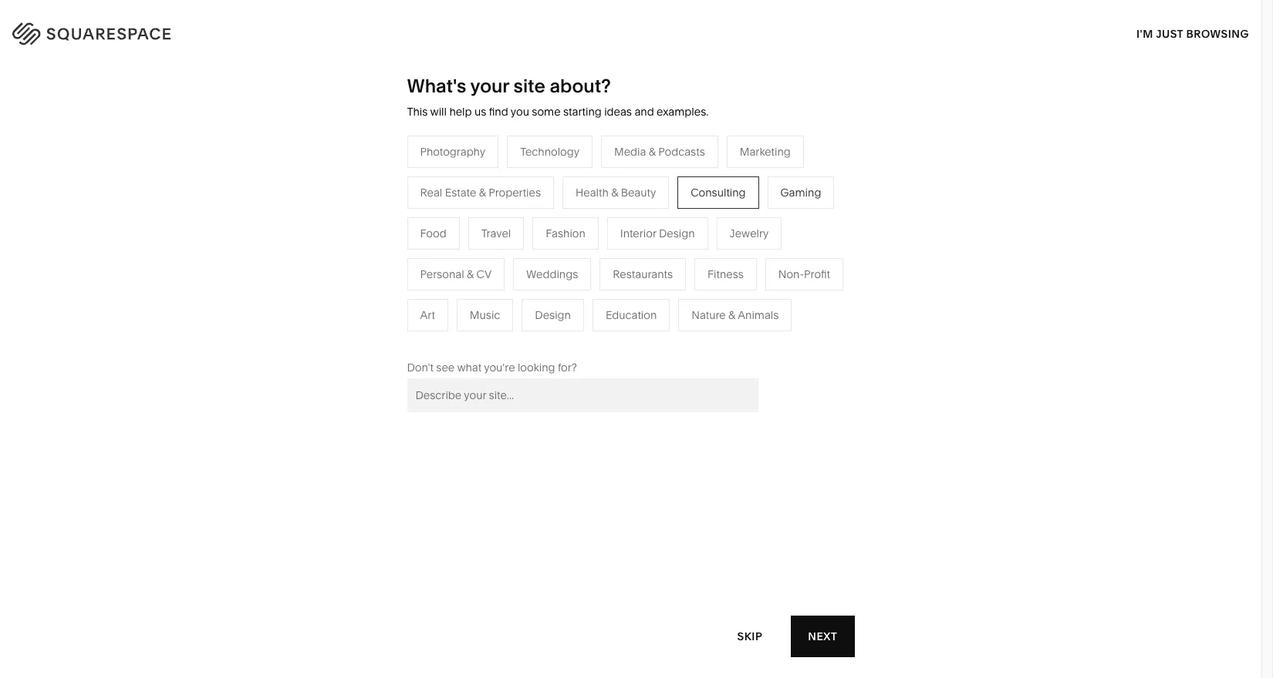 Task type: vqa. For each thing, say whether or not it's contained in the screenshot.
the Business
yes



Task type: locate. For each thing, give the bounding box(es) containing it.
weddings
[[526, 268, 578, 281], [550, 307, 602, 321]]

& up travel option
[[479, 186, 486, 200]]

your
[[470, 75, 509, 97]]

1 vertical spatial real estate & properties
[[550, 330, 671, 344]]

animals
[[759, 237, 800, 251], [738, 308, 779, 322]]

help
[[449, 105, 472, 119]]

nature down fitness radio
[[692, 308, 726, 322]]

weddings down events link at the top of page
[[550, 307, 602, 321]]

weddings link
[[550, 307, 617, 321]]

0 vertical spatial properties
[[489, 186, 541, 200]]

interior
[[620, 227, 656, 241]]

0 horizontal spatial real estate & properties
[[420, 186, 541, 200]]

real estate & properties
[[420, 186, 541, 200], [550, 330, 671, 344]]

gaming
[[780, 186, 821, 200]]

real up fashion link
[[420, 186, 442, 200]]

health
[[576, 186, 609, 200]]

local
[[387, 261, 415, 274]]

1 horizontal spatial real
[[550, 330, 572, 344]]

0 horizontal spatial design
[[535, 308, 571, 322]]

photography
[[420, 145, 485, 159]]

fitness inside radio
[[708, 268, 744, 281]]

travel
[[550, 214, 580, 228], [481, 227, 511, 241]]

restaurants
[[550, 237, 610, 251], [613, 268, 673, 281]]

1 horizontal spatial properties
[[619, 330, 671, 344]]

Consulting radio
[[678, 177, 759, 209]]

1 vertical spatial media & podcasts
[[550, 261, 641, 274]]

nature & animals down the home & decor "link"
[[713, 237, 800, 251]]

0 vertical spatial podcasts
[[658, 145, 705, 159]]

Design radio
[[522, 299, 584, 332]]

1 horizontal spatial travel
[[550, 214, 580, 228]]

& left cv
[[467, 268, 474, 281]]

fashion
[[387, 214, 427, 228], [546, 227, 585, 241]]

what
[[457, 361, 482, 375]]

&
[[649, 145, 656, 159], [479, 186, 486, 200], [611, 186, 618, 200], [747, 214, 754, 228], [750, 237, 757, 251], [585, 261, 592, 274], [467, 268, 474, 281], [449, 284, 456, 298], [728, 308, 735, 322], [609, 330, 616, 344]]

0 vertical spatial animals
[[759, 237, 800, 251]]

properties up travel option
[[489, 186, 541, 200]]

1 horizontal spatial real estate & properties
[[550, 330, 671, 344]]

1 vertical spatial non-
[[459, 284, 484, 298]]

food
[[420, 227, 446, 241], [387, 307, 414, 321]]

weddings up events
[[526, 268, 578, 281]]

animals down "decor" at the top right of page
[[759, 237, 800, 251]]

entertainment
[[387, 330, 459, 344]]

degraw image
[[455, 528, 806, 679]]

travel up cv
[[481, 227, 511, 241]]

design down events
[[535, 308, 571, 322]]

travel up restaurants link
[[550, 214, 580, 228]]

events
[[550, 284, 584, 298]]

estate
[[445, 186, 476, 200], [575, 330, 606, 344]]

0 vertical spatial estate
[[445, 186, 476, 200]]

1 horizontal spatial non-
[[778, 268, 804, 281]]

media up events
[[550, 261, 582, 274]]

Don't see what you're looking for? field
[[407, 379, 758, 413]]

some
[[532, 105, 561, 119]]

1 vertical spatial design
[[535, 308, 571, 322]]

non- down cv
[[459, 284, 484, 298]]

0 vertical spatial media
[[614, 145, 646, 159]]

design right interior
[[659, 227, 695, 241]]

fashion inside radio
[[546, 227, 585, 241]]

1 horizontal spatial restaurants
[[613, 268, 673, 281]]

personal & cv
[[420, 268, 492, 281]]

1 vertical spatial podcasts
[[594, 261, 641, 274]]

restaurants down interior
[[613, 268, 673, 281]]

fitness
[[713, 261, 749, 274], [708, 268, 744, 281]]

squarespace logo link
[[31, 19, 273, 43]]

0 vertical spatial design
[[659, 227, 695, 241]]

fitness link
[[713, 261, 764, 274]]

1 horizontal spatial food
[[420, 227, 446, 241]]

0 horizontal spatial food
[[387, 307, 414, 321]]

0 vertical spatial weddings
[[526, 268, 578, 281]]

Real Estate & Properties radio
[[407, 177, 554, 209]]

podcasts down examples.
[[658, 145, 705, 159]]

Restaurants radio
[[600, 258, 686, 291]]

& down and
[[649, 145, 656, 159]]

nature
[[713, 237, 747, 251], [692, 308, 726, 322]]

media up beauty
[[614, 145, 646, 159]]

see
[[436, 361, 455, 375]]

estate down photography radio
[[445, 186, 476, 200]]

1 horizontal spatial design
[[659, 227, 695, 241]]

0 horizontal spatial non-
[[459, 284, 484, 298]]

real estate & properties link
[[550, 330, 686, 344]]

starting
[[563, 105, 602, 119]]

Music radio
[[457, 299, 513, 332]]

nature & animals
[[713, 237, 800, 251], [692, 308, 779, 322]]

properties down the education
[[619, 330, 671, 344]]

non- down nature & animals link
[[778, 268, 804, 281]]

1 vertical spatial nature
[[692, 308, 726, 322]]

0 vertical spatial nature & animals
[[713, 237, 800, 251]]

Photography radio
[[407, 136, 499, 168]]

0 horizontal spatial real
[[420, 186, 442, 200]]

education
[[606, 308, 657, 322]]

log
[[1205, 24, 1228, 38]]

non- inside 'non-profit' option
[[778, 268, 804, 281]]

& down home & decor
[[750, 237, 757, 251]]

0 horizontal spatial fashion
[[387, 214, 427, 228]]

Fashion radio
[[533, 217, 599, 250]]

food link
[[387, 307, 429, 321]]

0 vertical spatial food
[[420, 227, 446, 241]]

site
[[514, 75, 545, 97]]

next
[[808, 630, 837, 644]]

media & podcasts inside radio
[[614, 145, 705, 159]]

fashion up professional
[[387, 214, 427, 228]]

non-
[[778, 268, 804, 281], [459, 284, 484, 298]]

& down the education
[[609, 330, 616, 344]]

professional services link
[[387, 237, 511, 251]]

browsing
[[1186, 27, 1249, 41]]

fitness up the "nature & animals" radio
[[708, 268, 744, 281]]

Interior Design radio
[[607, 217, 708, 250]]

Nature & Animals radio
[[678, 299, 792, 332]]

0 horizontal spatial travel
[[481, 227, 511, 241]]

nature & animals inside radio
[[692, 308, 779, 322]]

about?
[[550, 75, 611, 97]]

1 vertical spatial media
[[550, 261, 582, 274]]

1 horizontal spatial media
[[614, 145, 646, 159]]

for?
[[558, 361, 577, 375]]

i'm
[[1136, 27, 1153, 41]]

estate down the 'weddings' "link" on the top of the page
[[575, 330, 606, 344]]

0 vertical spatial media & podcasts
[[614, 145, 705, 159]]

podcasts down restaurants link
[[594, 261, 641, 274]]

0 horizontal spatial properties
[[489, 186, 541, 200]]

1 horizontal spatial estate
[[575, 330, 606, 344]]

restaurants down travel link
[[550, 237, 610, 251]]

services
[[452, 237, 495, 251]]

media & podcasts
[[614, 145, 705, 159], [550, 261, 641, 274]]

squarespace logo image
[[31, 19, 202, 43]]

personal
[[420, 268, 464, 281]]

Gaming radio
[[767, 177, 834, 209]]

professional services
[[387, 237, 495, 251]]

real estate & properties up travel option
[[420, 186, 541, 200]]

media & podcasts link
[[550, 261, 656, 274]]

media & podcasts down and
[[614, 145, 705, 159]]

fashion up weddings radio
[[546, 227, 585, 241]]

log             in
[[1205, 24, 1242, 38]]

media
[[614, 145, 646, 159], [550, 261, 582, 274]]

1 vertical spatial restaurants
[[613, 268, 673, 281]]

1 vertical spatial nature & animals
[[692, 308, 779, 322]]

0 vertical spatial real estate & properties
[[420, 186, 541, 200]]

& down restaurants link
[[585, 261, 592, 274]]

nature & animals down fitness radio
[[692, 308, 779, 322]]

animals down fitness link
[[738, 308, 779, 322]]

degraw element
[[455, 528, 806, 679]]

real up for?
[[550, 330, 572, 344]]

travel link
[[550, 214, 595, 228]]

0 vertical spatial real
[[420, 186, 442, 200]]

1 vertical spatial estate
[[575, 330, 606, 344]]

0 vertical spatial non-
[[778, 268, 804, 281]]

1 horizontal spatial podcasts
[[658, 145, 705, 159]]

media & podcasts down restaurants link
[[550, 261, 641, 274]]

real
[[420, 186, 442, 200], [550, 330, 572, 344]]

Personal & CV radio
[[407, 258, 505, 291]]

0 horizontal spatial estate
[[445, 186, 476, 200]]

jewelry
[[730, 227, 769, 241]]

community & non-profits link
[[387, 284, 531, 298]]

0 vertical spatial restaurants
[[550, 237, 610, 251]]

1 vertical spatial real
[[550, 330, 572, 344]]

Jewelry radio
[[716, 217, 782, 250]]

real estate & properties down the education
[[550, 330, 671, 344]]

1 horizontal spatial fashion
[[546, 227, 585, 241]]

don't see what you're looking for?
[[407, 361, 577, 375]]

0 horizontal spatial podcasts
[[594, 261, 641, 274]]

you
[[511, 105, 529, 119]]

local business link
[[387, 261, 478, 274]]

nature down home
[[713, 237, 747, 251]]

1 vertical spatial animals
[[738, 308, 779, 322]]

design
[[659, 227, 695, 241], [535, 308, 571, 322]]

& right health
[[611, 186, 618, 200]]

& inside option
[[467, 268, 474, 281]]

community & non-profits
[[387, 284, 516, 298]]

beauty
[[621, 186, 656, 200]]

0 horizontal spatial media
[[550, 261, 582, 274]]

events link
[[550, 284, 599, 298]]

non-profit
[[778, 268, 830, 281]]



Task type: describe. For each thing, give the bounding box(es) containing it.
Education radio
[[592, 299, 670, 332]]

what's your site about? this will help us find you some starting ideas and examples.
[[407, 75, 709, 119]]

this
[[407, 105, 428, 119]]

just
[[1156, 27, 1183, 41]]

restaurants inside restaurants option
[[613, 268, 673, 281]]

Food radio
[[407, 217, 460, 250]]

nature & animals link
[[713, 237, 816, 251]]

i'm just browsing link
[[1136, 12, 1249, 55]]

home
[[713, 214, 744, 228]]

will
[[430, 105, 447, 119]]

home & decor link
[[713, 214, 803, 228]]

Media & Podcasts radio
[[601, 136, 718, 168]]

fashion link
[[387, 214, 443, 228]]

& inside radio
[[479, 186, 486, 200]]

marketing
[[740, 145, 791, 159]]

what's
[[407, 75, 466, 97]]

profit
[[804, 268, 830, 281]]

and
[[634, 105, 654, 119]]

design inside "radio"
[[535, 308, 571, 322]]

find
[[489, 105, 508, 119]]

i'm just browsing
[[1136, 27, 1249, 41]]

podcasts inside radio
[[658, 145, 705, 159]]

1 vertical spatial food
[[387, 307, 414, 321]]

& right home
[[747, 214, 754, 228]]

food inside radio
[[420, 227, 446, 241]]

& down fitness radio
[[728, 308, 735, 322]]

nature inside the "nature & animals" radio
[[692, 308, 726, 322]]

local business
[[387, 261, 463, 274]]

1 vertical spatial weddings
[[550, 307, 602, 321]]

health & beauty
[[576, 186, 656, 200]]

ideas
[[604, 105, 632, 119]]

0 horizontal spatial restaurants
[[550, 237, 610, 251]]

media inside the media & podcasts radio
[[614, 145, 646, 159]]

next button
[[791, 616, 854, 658]]

skip button
[[720, 616, 779, 659]]

don't
[[407, 361, 434, 375]]

Fitness radio
[[694, 258, 757, 291]]

& down personal & cv
[[449, 284, 456, 298]]

examples.
[[657, 105, 709, 119]]

profits
[[484, 284, 516, 298]]

Weddings radio
[[513, 258, 591, 291]]

art
[[420, 308, 435, 322]]

looking
[[518, 361, 555, 375]]

Travel radio
[[468, 217, 524, 250]]

entertainment link
[[387, 330, 474, 344]]

community
[[387, 284, 446, 298]]

skip
[[737, 630, 762, 644]]

cv
[[476, 268, 492, 281]]

properties inside radio
[[489, 186, 541, 200]]

home & decor
[[713, 214, 788, 228]]

in
[[1231, 24, 1242, 38]]

Health & Beauty radio
[[562, 177, 669, 209]]

0 vertical spatial nature
[[713, 237, 747, 251]]

restaurants link
[[550, 237, 626, 251]]

decor
[[756, 214, 788, 228]]

music
[[470, 308, 500, 322]]

real inside radio
[[420, 186, 442, 200]]

travel inside option
[[481, 227, 511, 241]]

real estate & properties inside radio
[[420, 186, 541, 200]]

technology
[[520, 145, 579, 159]]

fitness down jewelry
[[713, 261, 749, 274]]

business
[[417, 261, 463, 274]]

1 vertical spatial properties
[[619, 330, 671, 344]]

Marketing radio
[[727, 136, 804, 168]]

design inside option
[[659, 227, 695, 241]]

professional
[[387, 237, 449, 251]]

us
[[474, 105, 486, 119]]

weddings inside radio
[[526, 268, 578, 281]]

Non-Profit radio
[[765, 258, 843, 291]]

you're
[[484, 361, 515, 375]]

estate inside radio
[[445, 186, 476, 200]]

Technology radio
[[507, 136, 593, 168]]

interior design
[[620, 227, 695, 241]]

log             in link
[[1205, 24, 1242, 38]]

animals inside the "nature & animals" radio
[[738, 308, 779, 322]]

Art radio
[[407, 299, 448, 332]]

consulting
[[691, 186, 746, 200]]



